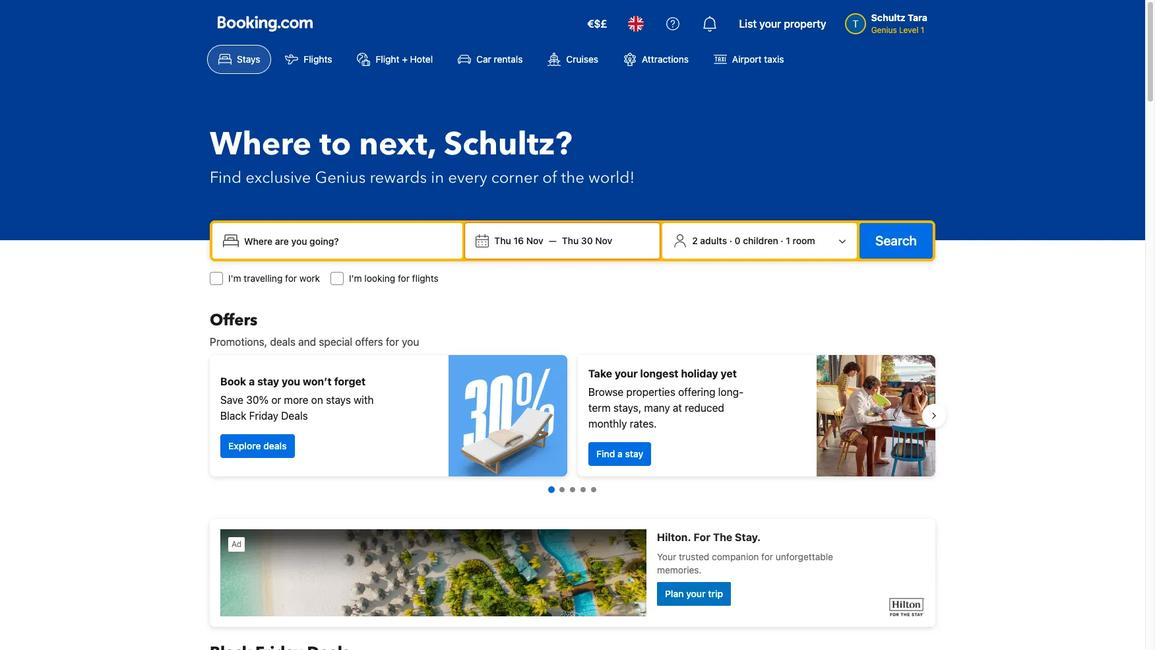 Task type: describe. For each thing, give the bounding box(es) containing it.
30%
[[246, 394, 269, 406]]

schultz
[[872, 12, 906, 23]]

a for book
[[249, 376, 255, 387]]

taxis
[[765, 53, 785, 65]]

offers
[[210, 310, 258, 331]]

car rentals link
[[447, 45, 534, 74]]

explore deals link
[[220, 434, 295, 458]]

2 adults · 0 children · 1 room button
[[668, 228, 852, 253]]

find a stay link
[[589, 442, 652, 466]]

stay for find
[[625, 448, 644, 459]]

offers main content
[[199, 310, 947, 650]]

airport taxis link
[[703, 45, 796, 74]]

schultz?
[[444, 123, 573, 166]]

€$£
[[588, 18, 607, 30]]

many
[[645, 402, 670, 414]]

flight + hotel link
[[346, 45, 444, 74]]

work
[[300, 273, 320, 284]]

attractions
[[642, 53, 689, 65]]

longest
[[641, 368, 679, 380]]

of
[[543, 167, 557, 189]]

cruises link
[[537, 45, 610, 74]]

next,
[[359, 123, 436, 166]]

—
[[549, 235, 557, 246]]

you inside "offers promotions, deals and special offers for you"
[[402, 336, 419, 348]]

on
[[311, 394, 323, 406]]

schultz tara genius level 1
[[872, 12, 928, 35]]

deals
[[281, 410, 308, 422]]

at
[[673, 402, 682, 414]]

0
[[735, 235, 741, 246]]

find inside region
[[597, 448, 615, 459]]

rates.
[[630, 418, 657, 430]]

stays
[[237, 53, 260, 65]]

long-
[[719, 386, 744, 398]]

cruises
[[567, 53, 599, 65]]

thu 30 nov button
[[557, 229, 618, 253]]

flights
[[412, 273, 439, 284]]

hotel
[[410, 53, 433, 65]]

genius inside schultz tara genius level 1
[[872, 25, 897, 35]]

world!
[[589, 167, 635, 189]]

thu 16 nov — thu 30 nov
[[495, 235, 613, 246]]

flights link
[[274, 45, 344, 74]]

yet
[[721, 368, 737, 380]]

book
[[220, 376, 246, 387]]

where to next, schultz? find exclusive genius rewards in every corner of the world!
[[210, 123, 635, 189]]

search for black friday deals on stays image
[[449, 355, 568, 477]]

stays
[[326, 394, 351, 406]]

your account menu schultz tara genius level 1 element
[[845, 6, 933, 36]]

for inside "offers promotions, deals and special offers for you"
[[386, 336, 399, 348]]

progress bar inside offers main content
[[548, 486, 597, 493]]

for for flights
[[398, 273, 410, 284]]

explore
[[228, 440, 261, 451]]

attractions link
[[613, 45, 700, 74]]

offers promotions, deals and special offers for you
[[210, 310, 419, 348]]

with
[[354, 394, 374, 406]]

stay for book
[[257, 376, 279, 387]]

save
[[220, 394, 244, 406]]

2
[[693, 235, 698, 246]]

where
[[210, 123, 312, 166]]

airport taxis
[[733, 53, 785, 65]]

monthly
[[589, 418, 627, 430]]

rewards
[[370, 167, 427, 189]]

1 inside schultz tara genius level 1
[[921, 25, 925, 35]]

adults
[[701, 235, 727, 246]]

offers
[[355, 336, 383, 348]]

i'm
[[349, 273, 362, 284]]

thu 16 nov button
[[489, 229, 549, 253]]

i'm looking for flights
[[349, 273, 439, 284]]

advertisement region
[[210, 519, 936, 627]]

tara
[[908, 12, 928, 23]]

rentals
[[494, 53, 523, 65]]

book a stay you won't forget save 30% or more on stays with black friday deals
[[220, 376, 374, 422]]

reduced
[[685, 402, 725, 414]]

genius inside where to next, schultz? find exclusive genius rewards in every corner of the world!
[[315, 167, 366, 189]]

every
[[448, 167, 488, 189]]

i'm travelling for work
[[228, 273, 320, 284]]

explore deals
[[228, 440, 287, 451]]

30
[[581, 235, 593, 246]]

more
[[284, 394, 309, 406]]



Task type: vqa. For each thing, say whether or not it's contained in the screenshot.
4.4 / 5 Fabulous (161 reviews)
no



Task type: locate. For each thing, give the bounding box(es) containing it.
for left work at the top of the page
[[285, 273, 297, 284]]

0 horizontal spatial a
[[249, 376, 255, 387]]

0 horizontal spatial 1
[[786, 235, 791, 246]]

0 horizontal spatial find
[[210, 167, 242, 189]]

1 horizontal spatial stay
[[625, 448, 644, 459]]

search
[[876, 233, 917, 248]]

stays,
[[614, 402, 642, 414]]

booking.com image
[[218, 16, 313, 32]]

find down monthly
[[597, 448, 615, 459]]

search button
[[860, 223, 933, 259]]

your right take
[[615, 368, 638, 380]]

progress bar
[[548, 486, 597, 493]]

1 horizontal spatial 1
[[921, 25, 925, 35]]

€$£ button
[[580, 8, 615, 40]]

1 vertical spatial genius
[[315, 167, 366, 189]]

1 · from the left
[[730, 235, 733, 246]]

2 thu from the left
[[562, 235, 579, 246]]

stay down rates.
[[625, 448, 644, 459]]

you right offers
[[402, 336, 419, 348]]

stay
[[257, 376, 279, 387], [625, 448, 644, 459]]

1
[[921, 25, 925, 35], [786, 235, 791, 246]]

region containing take your longest holiday yet
[[199, 350, 947, 482]]

list your property link
[[732, 8, 835, 40]]

region
[[199, 350, 947, 482]]

1 horizontal spatial nov
[[596, 235, 613, 246]]

0 vertical spatial you
[[402, 336, 419, 348]]

0 horizontal spatial genius
[[315, 167, 366, 189]]

1 horizontal spatial a
[[618, 448, 623, 459]]

0 vertical spatial genius
[[872, 25, 897, 35]]

find inside where to next, schultz? find exclusive genius rewards in every corner of the world!
[[210, 167, 242, 189]]

1 vertical spatial 1
[[786, 235, 791, 246]]

take your longest holiday yet browse properties offering long- term stays, many at reduced monthly rates.
[[589, 368, 744, 430]]

children
[[743, 235, 779, 246]]

you up more
[[282, 376, 300, 387]]

· left 0
[[730, 235, 733, 246]]

1 vertical spatial your
[[615, 368, 638, 380]]

i'm
[[228, 273, 241, 284]]

0 vertical spatial find
[[210, 167, 242, 189]]

2 · from the left
[[781, 235, 784, 246]]

car rentals
[[477, 53, 523, 65]]

travelling
[[244, 273, 283, 284]]

flights
[[304, 53, 332, 65]]

browse
[[589, 386, 624, 398]]

the
[[561, 167, 585, 189]]

offering
[[679, 386, 716, 398]]

thu
[[495, 235, 511, 246], [562, 235, 579, 246]]

a for find
[[618, 448, 623, 459]]

list
[[739, 18, 757, 30]]

a down monthly
[[618, 448, 623, 459]]

+
[[402, 53, 408, 65]]

0 horizontal spatial stay
[[257, 376, 279, 387]]

level
[[900, 25, 919, 35]]

take
[[589, 368, 613, 380]]

special
[[319, 336, 353, 348]]

take your longest holiday yet image
[[817, 355, 936, 477]]

16
[[514, 235, 524, 246]]

flight
[[376, 53, 400, 65]]

0 vertical spatial stay
[[257, 376, 279, 387]]

nov
[[527, 235, 544, 246], [596, 235, 613, 246]]

you inside book a stay you won't forget save 30% or more on stays with black friday deals
[[282, 376, 300, 387]]

deals inside region
[[263, 440, 287, 451]]

find a stay
[[597, 448, 644, 459]]

genius down to
[[315, 167, 366, 189]]

deals left the and
[[270, 336, 296, 348]]

1 horizontal spatial genius
[[872, 25, 897, 35]]

black
[[220, 410, 247, 422]]

0 horizontal spatial thu
[[495, 235, 511, 246]]

· right children
[[781, 235, 784, 246]]

0 horizontal spatial ·
[[730, 235, 733, 246]]

find
[[210, 167, 242, 189], [597, 448, 615, 459]]

0 vertical spatial 1
[[921, 25, 925, 35]]

looking
[[365, 273, 396, 284]]

2 nov from the left
[[596, 235, 613, 246]]

1 nov from the left
[[527, 235, 544, 246]]

1 vertical spatial you
[[282, 376, 300, 387]]

deals
[[270, 336, 296, 348], [263, 440, 287, 451]]

1 inside button
[[786, 235, 791, 246]]

0 vertical spatial a
[[249, 376, 255, 387]]

forget
[[334, 376, 366, 387]]

or
[[271, 394, 281, 406]]

property
[[784, 18, 827, 30]]

1 vertical spatial a
[[618, 448, 623, 459]]

and
[[298, 336, 316, 348]]

1 horizontal spatial find
[[597, 448, 615, 459]]

0 vertical spatial deals
[[270, 336, 296, 348]]

genius down schultz in the right top of the page
[[872, 25, 897, 35]]

you
[[402, 336, 419, 348], [282, 376, 300, 387]]

1 vertical spatial find
[[597, 448, 615, 459]]

2 adults · 0 children · 1 room
[[693, 235, 816, 246]]

promotions,
[[210, 336, 267, 348]]

in
[[431, 167, 444, 189]]

1 vertical spatial stay
[[625, 448, 644, 459]]

friday
[[249, 410, 279, 422]]

term
[[589, 402, 611, 414]]

properties
[[627, 386, 676, 398]]

1 down tara
[[921, 25, 925, 35]]

nov right 30
[[596, 235, 613, 246]]

deals inside "offers promotions, deals and special offers for you"
[[270, 336, 296, 348]]

a right book
[[249, 376, 255, 387]]

0 horizontal spatial your
[[615, 368, 638, 380]]

a inside book a stay you won't forget save 30% or more on stays with black friday deals
[[249, 376, 255, 387]]

holiday
[[681, 368, 719, 380]]

0 horizontal spatial nov
[[527, 235, 544, 246]]

1 horizontal spatial you
[[402, 336, 419, 348]]

to
[[320, 123, 351, 166]]

exclusive
[[246, 167, 311, 189]]

thu left 30
[[562, 235, 579, 246]]

thu left 16
[[495, 235, 511, 246]]

stay inside book a stay you won't forget save 30% or more on stays with black friday deals
[[257, 376, 279, 387]]

a
[[249, 376, 255, 387], [618, 448, 623, 459]]

for for work
[[285, 273, 297, 284]]

0 horizontal spatial you
[[282, 376, 300, 387]]

flight + hotel
[[376, 53, 433, 65]]

won't
[[303, 376, 332, 387]]

for left flights
[[398, 273, 410, 284]]

stay up or
[[257, 376, 279, 387]]

list your property
[[739, 18, 827, 30]]

for right offers
[[386, 336, 399, 348]]

corner
[[492, 167, 539, 189]]

your for property
[[760, 18, 782, 30]]

1 horizontal spatial thu
[[562, 235, 579, 246]]

nov right 16
[[527, 235, 544, 246]]

find down where
[[210, 167, 242, 189]]

1 thu from the left
[[495, 235, 511, 246]]

your right list
[[760, 18, 782, 30]]

your for longest
[[615, 368, 638, 380]]

1 horizontal spatial ·
[[781, 235, 784, 246]]

your inside take your longest holiday yet browse properties offering long- term stays, many at reduced monthly rates.
[[615, 368, 638, 380]]

room
[[793, 235, 816, 246]]

car
[[477, 53, 492, 65]]

1 vertical spatial deals
[[263, 440, 287, 451]]

0 vertical spatial your
[[760, 18, 782, 30]]

deals right explore
[[263, 440, 287, 451]]

1 horizontal spatial your
[[760, 18, 782, 30]]

Where are you going? field
[[239, 229, 458, 253]]

1 left room
[[786, 235, 791, 246]]

your
[[760, 18, 782, 30], [615, 368, 638, 380]]



